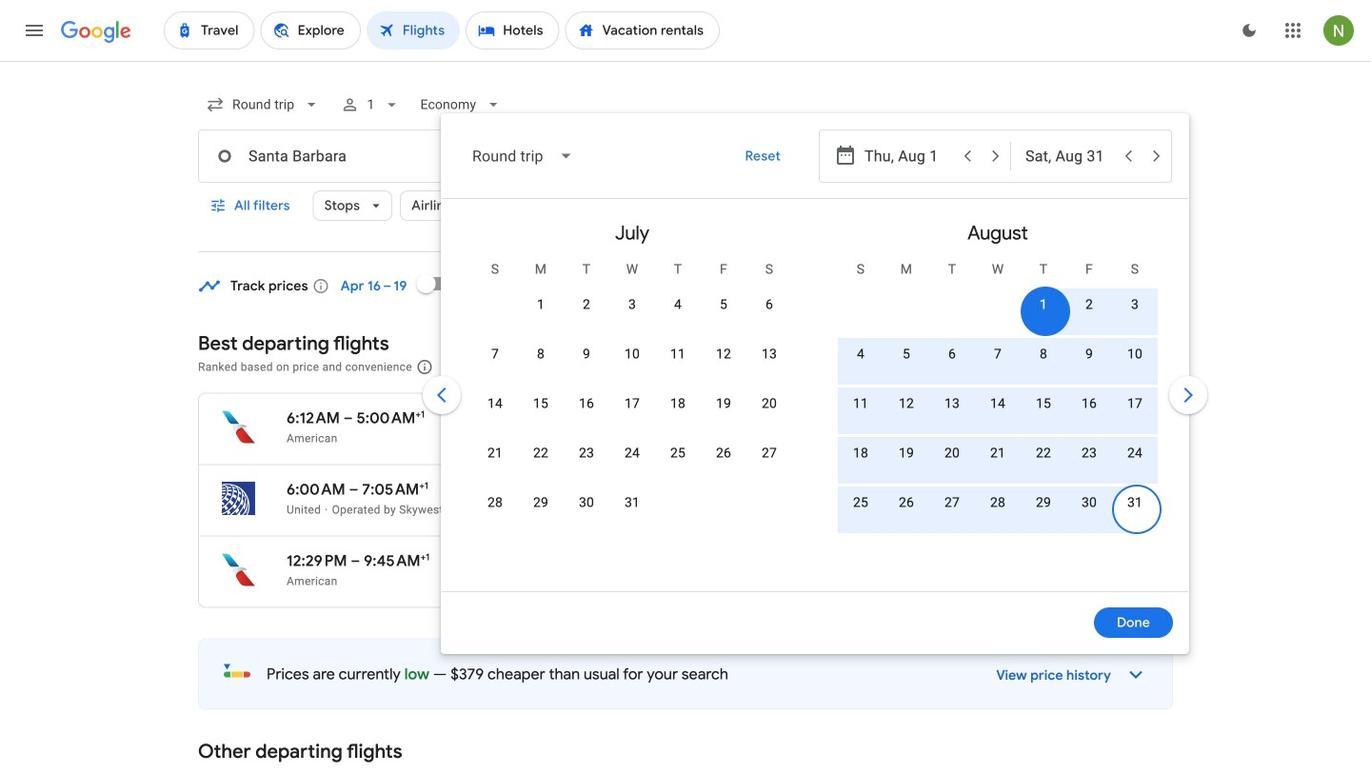 Task type: locate. For each thing, give the bounding box(es) containing it.
tue, aug 27 element
[[945, 494, 960, 513]]

fri, aug 16 element
[[1082, 394, 1098, 414]]

sun, jul 7 element
[[492, 345, 499, 364]]

main content
[[198, 261, 1174, 775]]

grid
[[450, 207, 1181, 603]]

row group
[[450, 207, 816, 584], [816, 207, 1181, 584]]

2 stops flight. element
[[694, 409, 744, 431]]

next image
[[1166, 373, 1212, 418]]

mon, jul 15 element
[[533, 394, 549, 414]]

thu, aug 29 element
[[1037, 494, 1052, 513]]

fri, jul 19 element
[[716, 394, 732, 414]]

Arrival time: 9:45 AM on  Wednesday, April 17. text field
[[364, 552, 430, 571]]

sat, jul 27 element
[[762, 444, 778, 463]]

row up the fri, aug 9 element
[[1021, 279, 1159, 341]]

916 US dollars text field
[[1064, 409, 1097, 428]]

row up wed, aug 14 element
[[838, 336, 1159, 391]]

total duration 14 hr 48 min. element
[[570, 409, 694, 431]]

sun, jul 28 element
[[488, 494, 503, 513]]

row down mon, jul 22 element
[[473, 485, 656, 539]]

wed, aug 7 element
[[995, 345, 1002, 364]]

previous image
[[419, 373, 465, 418]]

Departure time: 6:00 AM. text field
[[287, 480, 346, 500]]

tue, aug 20 element
[[945, 444, 960, 463]]

mon, jul 29 element
[[533, 494, 549, 513]]

sat, jul 6 element
[[766, 295, 774, 314]]

sun, jul 14 element
[[488, 394, 503, 414]]

sat, aug 31, return date. element
[[1128, 494, 1143, 513]]

fri, aug 9 element
[[1086, 345, 1094, 364]]

row
[[518, 279, 793, 341], [1021, 279, 1159, 341], [473, 336, 793, 391], [838, 336, 1159, 391], [473, 386, 793, 440], [838, 386, 1159, 440], [473, 435, 793, 490], [838, 435, 1159, 490], [473, 485, 656, 539], [838, 485, 1159, 539]]

wed, jul 17 element
[[625, 394, 640, 414]]

wed, aug 21 element
[[991, 444, 1006, 463]]

wed, jul 31 element
[[625, 494, 640, 513]]

mon, aug 26 element
[[899, 494, 915, 513]]

sun, aug 18 element
[[854, 444, 869, 463]]

fri, jul 26 element
[[716, 444, 732, 463]]

fri, aug 2 element
[[1086, 295, 1094, 314]]

row up wed, jul 24 element
[[473, 386, 793, 440]]

wed, aug 28 element
[[991, 494, 1006, 513]]

fri, jul 5 element
[[720, 295, 728, 314]]

fri, jul 12 element
[[716, 345, 732, 364]]

None field
[[198, 88, 329, 122], [413, 88, 511, 122], [457, 133, 589, 179], [198, 88, 329, 122], [413, 88, 511, 122], [457, 133, 589, 179]]

thu, jul 18 element
[[671, 394, 686, 414]]

None text field
[[198, 130, 497, 183]]

layover (1 of 1) is a 1 hr 13 min layover at dallas/fort worth international airport (dfw) in dallas. element
[[694, 574, 818, 589]]

Departure time: 6:12 AM. text field
[[287, 409, 340, 428]]

Departure text field
[[865, 131, 997, 182], [865, 131, 953, 182]]

fri, aug 30 element
[[1082, 494, 1098, 513]]

wed, aug 14 element
[[991, 394, 1006, 414]]

1 row group from the left
[[450, 207, 816, 584]]

thu, aug 22 element
[[1037, 444, 1052, 463]]

thu, aug 1, departure date. element
[[1040, 295, 1048, 314]]

None search field
[[198, 82, 1212, 655]]

change appearance image
[[1227, 8, 1273, 53]]

tue, jul 30 element
[[579, 494, 595, 513]]

view price history image
[[1114, 652, 1160, 698]]

row up wed, jul 10 element
[[518, 279, 793, 341]]

mon, jul 1 element
[[537, 295, 545, 314]]

main menu image
[[23, 19, 46, 42]]

Return text field
[[1026, 131, 1158, 182]]

leaves santa barbara airport at 6:12 am on tuesday, april 16 and arrives at dublin airport at 5:00 am on wednesday, april 17. element
[[287, 409, 425, 428]]



Task type: describe. For each thing, give the bounding box(es) containing it.
mon, jul 22 element
[[533, 444, 549, 463]]

tue, jul 2 element
[[583, 295, 591, 314]]

917 US dollars text field
[[1065, 480, 1097, 500]]

total duration 17 hr 5 min. element
[[570, 481, 694, 503]]

sun, aug 4 element
[[857, 345, 865, 364]]

tue, aug 13 element
[[945, 394, 960, 414]]

row up wed, aug 21 'element'
[[838, 386, 1159, 440]]

wed, jul 24 element
[[625, 444, 640, 463]]

leaves santa barbara airport at 6:00 am on tuesday, april 16 and arrives at dublin airport at 7:05 am on wednesday, april 17. element
[[287, 480, 429, 500]]

mon, jul 8 element
[[537, 345, 545, 364]]

sat, aug 3 element
[[1132, 295, 1140, 314]]

sat, aug 17 element
[[1128, 394, 1143, 414]]

row up wed, jul 17 element
[[473, 336, 793, 391]]

row down wed, aug 21 'element'
[[838, 485, 1159, 539]]

leaves santa barbara airport at 12:29 pm on tuesday, april 16 and arrives at dublin airport at 9:45 am on wednesday, april 17. element
[[287, 552, 430, 571]]

swap origin and destination. image
[[490, 145, 513, 168]]

fri, aug 23 element
[[1082, 444, 1098, 463]]

sun, aug 25 element
[[854, 494, 869, 513]]

thu, jul 4 element
[[675, 295, 682, 314]]

wed, jul 3 element
[[629, 295, 636, 314]]

row up the 'wed, jul 31' element
[[473, 435, 793, 490]]

tue, aug 6 element
[[949, 345, 957, 364]]

mon, aug 19 element
[[899, 444, 915, 463]]

tue, jul 9 element
[[583, 345, 591, 364]]

row up wed, aug 28 element
[[838, 435, 1159, 490]]

thu, jul 25 element
[[671, 444, 686, 463]]

2 row group from the left
[[816, 207, 1181, 584]]

sat, aug 10 element
[[1128, 345, 1143, 364]]

mon, aug 12 element
[[899, 394, 915, 414]]

sun, aug 11 element
[[854, 394, 869, 414]]

thu, aug 15 element
[[1037, 394, 1052, 414]]

sat, jul 20 element
[[762, 394, 778, 414]]

learn more about tracked prices image
[[312, 278, 329, 295]]

sat, jul 13 element
[[762, 345, 778, 364]]

sun, jul 21 element
[[488, 444, 503, 463]]

thu, aug 8 element
[[1040, 345, 1048, 364]]

loading results progress bar
[[0, 61, 1372, 65]]

Arrival time: 7:05 AM on  Wednesday, April 17. text field
[[362, 480, 429, 500]]

Departure time: 12:29 PM. text field
[[287, 552, 347, 571]]

sat, aug 24 element
[[1128, 444, 1143, 463]]

mon, aug 5 element
[[903, 345, 911, 364]]

find the best price region
[[198, 261, 1174, 317]]

thu, jul 11 element
[[671, 345, 686, 364]]

Arrival time: 5:00 AM on  Wednesday, April 17. text field
[[357, 409, 425, 428]]

tue, jul 23 element
[[579, 444, 595, 463]]

learn more about ranking image
[[416, 359, 433, 376]]

tue, jul 16 element
[[579, 394, 595, 414]]

wed, jul 10 element
[[625, 345, 640, 364]]

Return text field
[[1026, 131, 1114, 182]]



Task type: vqa. For each thing, say whether or not it's contained in the screenshot.
'trip'
no



